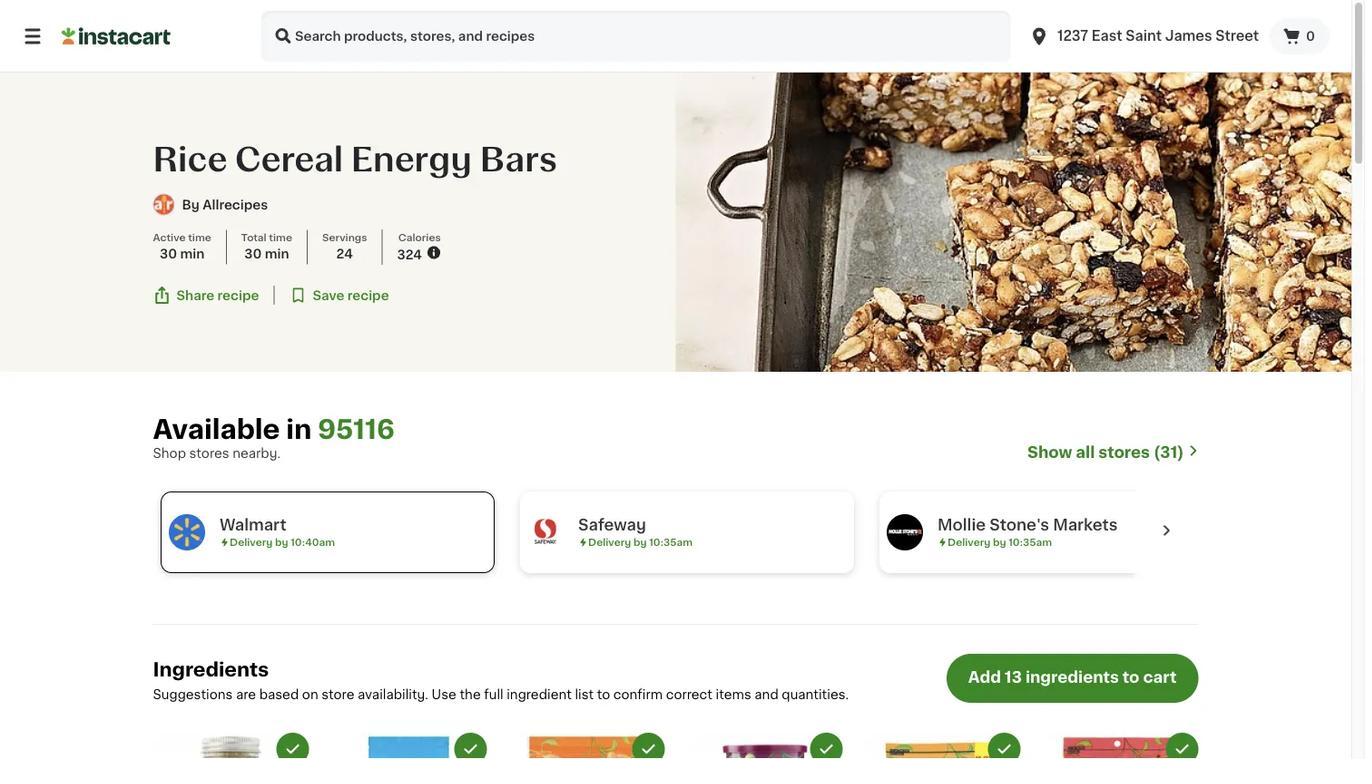 Task type: locate. For each thing, give the bounding box(es) containing it.
1237
[[1057, 29, 1088, 43]]

(31)
[[1154, 445, 1184, 461]]

unselect item image for fourth product group from the left
[[818, 741, 835, 758]]

2 30 from the left
[[244, 247, 262, 260]]

24
[[336, 247, 353, 260]]

stores
[[1098, 445, 1150, 461], [189, 447, 229, 460]]

30 down active
[[160, 247, 177, 260]]

correct
[[666, 689, 712, 701]]

unselect item image down 'quantities.'
[[818, 741, 835, 758]]

unselect item image
[[285, 741, 301, 758], [462, 741, 479, 758], [640, 741, 657, 758], [1174, 741, 1190, 758]]

unselect item image down confirm
[[640, 741, 657, 758]]

3 delivery from the left
[[947, 538, 990, 548]]

time for total time 30 min
[[269, 232, 292, 242]]

1 horizontal spatial min
[[265, 247, 289, 260]]

6 product group from the left
[[1042, 733, 1198, 760]]

0 horizontal spatial recipe
[[217, 289, 259, 302]]

delivery by 10:35am down stone's
[[947, 538, 1052, 548]]

stores down available
[[189, 447, 229, 460]]

1 horizontal spatial stores
[[1098, 445, 1150, 461]]

recipe inside button
[[347, 289, 389, 302]]

1 horizontal spatial 30
[[244, 247, 262, 260]]

saint
[[1126, 29, 1162, 43]]

stores inside "available in 95116 shop stores nearby."
[[189, 447, 229, 460]]

0 horizontal spatial delivery
[[229, 538, 272, 548]]

2 delivery from the left
[[588, 538, 631, 548]]

product group down the are
[[153, 733, 309, 760]]

1 horizontal spatial delivery by 10:35am
[[947, 538, 1052, 548]]

and
[[754, 689, 778, 701]]

product group down and
[[687, 733, 843, 760]]

recipe inside button
[[217, 289, 259, 302]]

1 delivery from the left
[[229, 538, 272, 548]]

95116
[[318, 417, 395, 443]]

None search field
[[261, 11, 1010, 62]]

1 recipe from the left
[[217, 289, 259, 302]]

confirm
[[613, 689, 663, 701]]

james
[[1165, 29, 1212, 43]]

rice
[[153, 143, 227, 176]]

1 horizontal spatial delivery
[[588, 538, 631, 548]]

unselect item image
[[818, 741, 835, 758], [996, 741, 1012, 758]]

shop
[[153, 447, 186, 460]]

by left 10:40am on the bottom left of the page
[[274, 538, 288, 548]]

10:40am
[[290, 538, 335, 548]]

share recipe button
[[153, 286, 259, 305]]

recipe
[[217, 289, 259, 302], [347, 289, 389, 302]]

items
[[716, 689, 751, 701]]

1 horizontal spatial to
[[1123, 670, 1140, 686]]

0 horizontal spatial min
[[180, 247, 205, 260]]

to
[[1123, 670, 1140, 686], [597, 689, 610, 701]]

by
[[182, 198, 200, 211]]

delivery by 10:35am
[[588, 538, 692, 548], [947, 538, 1052, 548]]

stores right all
[[1098, 445, 1150, 461]]

1 by from the left
[[274, 538, 288, 548]]

recipe right share
[[217, 289, 259, 302]]

2 horizontal spatial by
[[992, 538, 1006, 548]]

0 button
[[1270, 18, 1330, 54]]

to inside button
[[1123, 670, 1140, 686]]

0 horizontal spatial 30
[[160, 247, 177, 260]]

time right active
[[188, 232, 211, 242]]

1 time from the left
[[188, 232, 211, 242]]

recipe for save recipe
[[347, 289, 389, 302]]

show
[[1027, 445, 1072, 461]]

product group down add
[[864, 733, 1021, 760]]

walmart image
[[168, 515, 205, 551]]

0 horizontal spatial delivery by 10:35am
[[588, 538, 692, 548]]

by down stone's
[[992, 538, 1006, 548]]

2 unselect item image from the left
[[462, 741, 479, 758]]

delivery for safeway
[[588, 538, 631, 548]]

unselect item image down cart
[[1174, 741, 1190, 758]]

servings 24
[[322, 232, 367, 260]]

delivery
[[229, 538, 272, 548], [588, 538, 631, 548], [947, 538, 990, 548]]

min down total
[[265, 247, 289, 260]]

recipe right save
[[347, 289, 389, 302]]

bars
[[480, 143, 557, 176]]

min
[[180, 247, 205, 260], [265, 247, 289, 260]]

0 horizontal spatial stores
[[189, 447, 229, 460]]

30 inside active time 30 min
[[160, 247, 177, 260]]

min down active
[[180, 247, 205, 260]]

1 1237 east saint james street button from the left
[[1017, 11, 1270, 62]]

delivery by 10:35am down safeway
[[588, 538, 692, 548]]

show all stores (31) button
[[1027, 443, 1198, 463]]

1 10:35am from the left
[[649, 538, 692, 548]]

2 by from the left
[[633, 538, 646, 548]]

0 horizontal spatial time
[[188, 232, 211, 242]]

2 horizontal spatial delivery
[[947, 538, 990, 548]]

suggestions are based on store availability. use the full ingredient list to confirm correct items and quantities.
[[153, 689, 849, 701]]

delivery down mollie
[[947, 538, 990, 548]]

cart
[[1143, 670, 1177, 686]]

1 horizontal spatial unselect item image
[[996, 741, 1012, 758]]

product group down list
[[509, 733, 665, 760]]

save
[[313, 289, 344, 302]]

time inside active time 30 min
[[188, 232, 211, 242]]

3 unselect item image from the left
[[640, 741, 657, 758]]

total
[[241, 232, 267, 242]]

10:35am for mollie stone's markets
[[1008, 538, 1052, 548]]

product group
[[153, 733, 309, 760], [331, 733, 487, 760], [509, 733, 665, 760], [687, 733, 843, 760], [864, 733, 1021, 760], [1042, 733, 1198, 760]]

1 vertical spatial to
[[597, 689, 610, 701]]

1 unselect item image from the left
[[818, 741, 835, 758]]

min inside active time 30 min
[[180, 247, 205, 260]]

4 product group from the left
[[687, 733, 843, 760]]

0 horizontal spatial unselect item image
[[818, 741, 835, 758]]

0 horizontal spatial 10:35am
[[649, 538, 692, 548]]

1 30 from the left
[[160, 247, 177, 260]]

30
[[160, 247, 177, 260], [244, 247, 262, 260]]

delivery down the walmart
[[229, 538, 272, 548]]

1237 east saint james street button
[[1017, 11, 1270, 62], [1028, 11, 1259, 62]]

recipe for share recipe
[[217, 289, 259, 302]]

add 13 ingredients to cart
[[968, 670, 1177, 686]]

delivery by 10:40am
[[229, 538, 335, 548]]

instacart logo image
[[62, 25, 171, 47]]

by down safeway
[[633, 538, 646, 548]]

1 horizontal spatial 10:35am
[[1008, 538, 1052, 548]]

time right total
[[269, 232, 292, 242]]

quantities.
[[782, 689, 849, 701]]

servings
[[322, 232, 367, 242]]

2 unselect item image from the left
[[996, 741, 1012, 758]]

mollie stone's markets
[[937, 518, 1117, 533]]

1 horizontal spatial by
[[633, 538, 646, 548]]

active
[[153, 232, 186, 242]]

product group down cart
[[1042, 733, 1198, 760]]

store
[[322, 689, 354, 701]]

min inside total time 30 min
[[265, 247, 289, 260]]

0 horizontal spatial by
[[274, 538, 288, 548]]

availability.
[[358, 689, 428, 701]]

to right list
[[597, 689, 610, 701]]

full
[[484, 689, 503, 701]]

delivery down safeway
[[588, 538, 631, 548]]

1 min from the left
[[180, 247, 205, 260]]

0 vertical spatial to
[[1123, 670, 1140, 686]]

rice cereal energy bars image
[[676, 73, 1351, 372]]

time
[[188, 232, 211, 242], [269, 232, 292, 242]]

unselect item image down based
[[285, 741, 301, 758]]

mollie
[[937, 518, 985, 533]]

to left cart
[[1123, 670, 1140, 686]]

1 horizontal spatial recipe
[[347, 289, 389, 302]]

nearby.
[[233, 447, 281, 460]]

unselect item image down the
[[462, 741, 479, 758]]

1237 east saint james street
[[1057, 29, 1259, 43]]

2 time from the left
[[269, 232, 292, 242]]

3 by from the left
[[992, 538, 1006, 548]]

2 10:35am from the left
[[1008, 538, 1052, 548]]

time inside total time 30 min
[[269, 232, 292, 242]]

by for walmart
[[274, 538, 288, 548]]

2 delivery by 10:35am from the left
[[947, 538, 1052, 548]]

30 inside total time 30 min
[[244, 247, 262, 260]]

30 down total
[[244, 247, 262, 260]]

by for safeway
[[633, 538, 646, 548]]

share recipe
[[177, 289, 259, 302]]

by
[[274, 538, 288, 548], [633, 538, 646, 548], [992, 538, 1006, 548]]

2 recipe from the left
[[347, 289, 389, 302]]

2 min from the left
[[265, 247, 289, 260]]

in
[[286, 417, 312, 443]]

product group down "availability."
[[331, 733, 487, 760]]

allrecipes
[[203, 198, 268, 211]]

unselect item image down "13"
[[996, 741, 1012, 758]]

delivery by 10:35am for safeway
[[588, 538, 692, 548]]

1 horizontal spatial time
[[269, 232, 292, 242]]

1 delivery by 10:35am from the left
[[588, 538, 692, 548]]

10:35am
[[649, 538, 692, 548], [1008, 538, 1052, 548]]

show all stores (31)
[[1027, 445, 1184, 461]]



Task type: vqa. For each thing, say whether or not it's contained in the screenshot.
Red for Red Mango 1 ct
no



Task type: describe. For each thing, give the bounding box(es) containing it.
30 for total time 30 min
[[244, 247, 262, 260]]

save recipe button
[[289, 286, 389, 305]]

10:35am for safeway
[[649, 538, 692, 548]]

suggestions
[[153, 689, 233, 701]]

5 product group from the left
[[864, 733, 1021, 760]]

time for active time 30 min
[[188, 232, 211, 242]]

ingredient
[[507, 689, 572, 701]]

30 for active time 30 min
[[160, 247, 177, 260]]

2 1237 east saint james street button from the left
[[1028, 11, 1259, 62]]

safeway image
[[527, 515, 563, 551]]

energy
[[351, 143, 472, 176]]

95116 button
[[318, 416, 395, 445]]

delivery for mollie stone's markets
[[947, 538, 990, 548]]

324
[[397, 248, 422, 261]]

street
[[1215, 29, 1259, 43]]

save recipe
[[313, 289, 389, 302]]

markets
[[1052, 518, 1117, 533]]

mollie stone's markets image
[[886, 515, 923, 551]]

1 unselect item image from the left
[[285, 741, 301, 758]]

stone's
[[989, 518, 1049, 533]]

use
[[432, 689, 456, 701]]

min for active time 30 min
[[180, 247, 205, 260]]

add
[[968, 670, 1001, 686]]

calories
[[398, 232, 441, 242]]

rice cereal energy bars
[[153, 143, 557, 176]]

13
[[1005, 670, 1022, 686]]

the
[[460, 689, 481, 701]]

delivery for walmart
[[229, 538, 272, 548]]

4 unselect item image from the left
[[1174, 741, 1190, 758]]

cereal
[[235, 143, 343, 176]]

are
[[236, 689, 256, 701]]

on
[[302, 689, 318, 701]]

0
[[1306, 30, 1315, 43]]

available in 95116 shop stores nearby.
[[153, 417, 395, 460]]

walmart
[[219, 518, 286, 533]]

list
[[575, 689, 594, 701]]

1 product group from the left
[[153, 733, 309, 760]]

based
[[259, 689, 299, 701]]

by allrecipes
[[182, 198, 268, 211]]

Search field
[[261, 11, 1010, 62]]

3 product group from the left
[[509, 733, 665, 760]]

delivery by 10:35am for mollie stone's markets
[[947, 538, 1052, 548]]

available
[[153, 417, 280, 443]]

0 horizontal spatial to
[[597, 689, 610, 701]]

safeway
[[578, 518, 646, 533]]

stores inside button
[[1098, 445, 1150, 461]]

ingredients
[[1025, 670, 1119, 686]]

active time 30 min
[[153, 232, 211, 260]]

by for mollie stone's markets
[[992, 538, 1006, 548]]

add 13 ingredients to cart button
[[946, 654, 1198, 703]]

share
[[177, 289, 214, 302]]

total time 30 min
[[241, 232, 292, 260]]

east
[[1092, 29, 1122, 43]]

all
[[1076, 445, 1095, 461]]

unselect item image for 2nd product group from the right
[[996, 741, 1012, 758]]

min for total time 30 min
[[265, 247, 289, 260]]

2 product group from the left
[[331, 733, 487, 760]]



